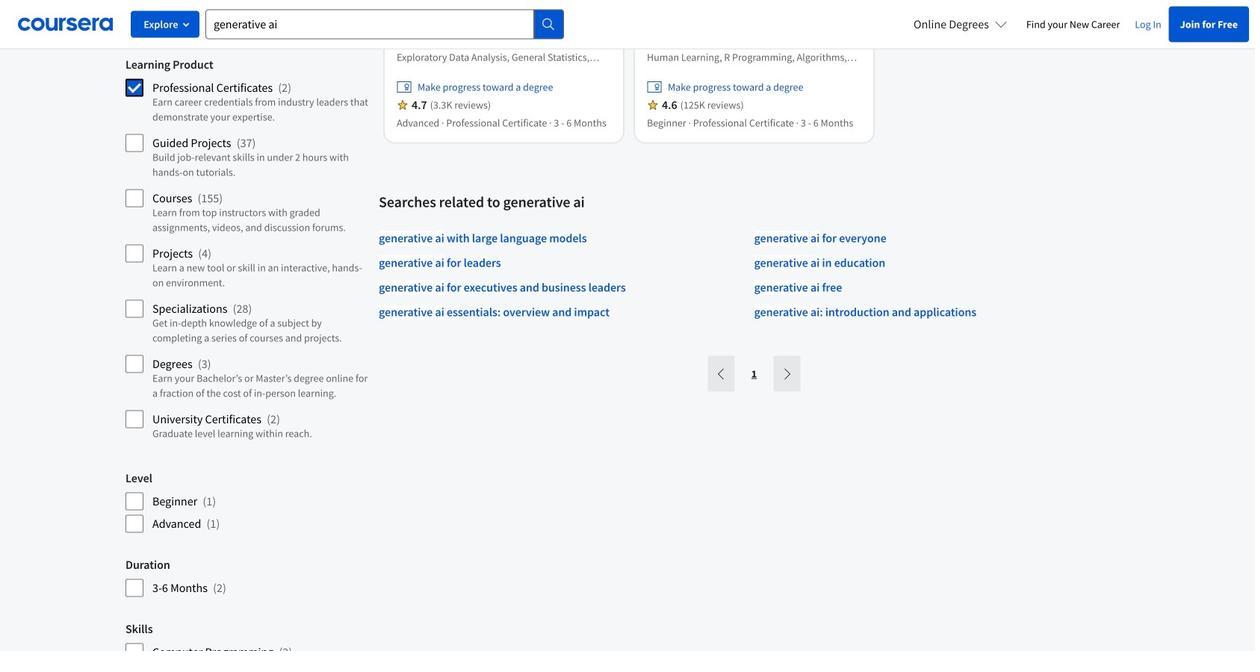 Task type: describe. For each thing, give the bounding box(es) containing it.
previous page image
[[716, 368, 728, 380]]

page navigation navigation
[[707, 356, 802, 392]]

3 group from the top
[[126, 558, 370, 598]]

4 group from the top
[[126, 622, 370, 652]]



Task type: vqa. For each thing, say whether or not it's contained in the screenshot.
Threat
no



Task type: locate. For each thing, give the bounding box(es) containing it.
None search field
[[206, 9, 564, 39]]

(4.6 stars) element
[[662, 97, 678, 112]]

1 group from the top
[[126, 57, 370, 447]]

What do you want to learn? text field
[[206, 9, 534, 39]]

2 group from the top
[[126, 471, 370, 534]]

group
[[126, 57, 370, 447], [126, 471, 370, 534], [126, 558, 370, 598], [126, 622, 370, 652]]

(4.7 stars) element
[[412, 97, 427, 112]]

next page image
[[781, 368, 793, 380]]

coursera image
[[18, 12, 113, 36]]



